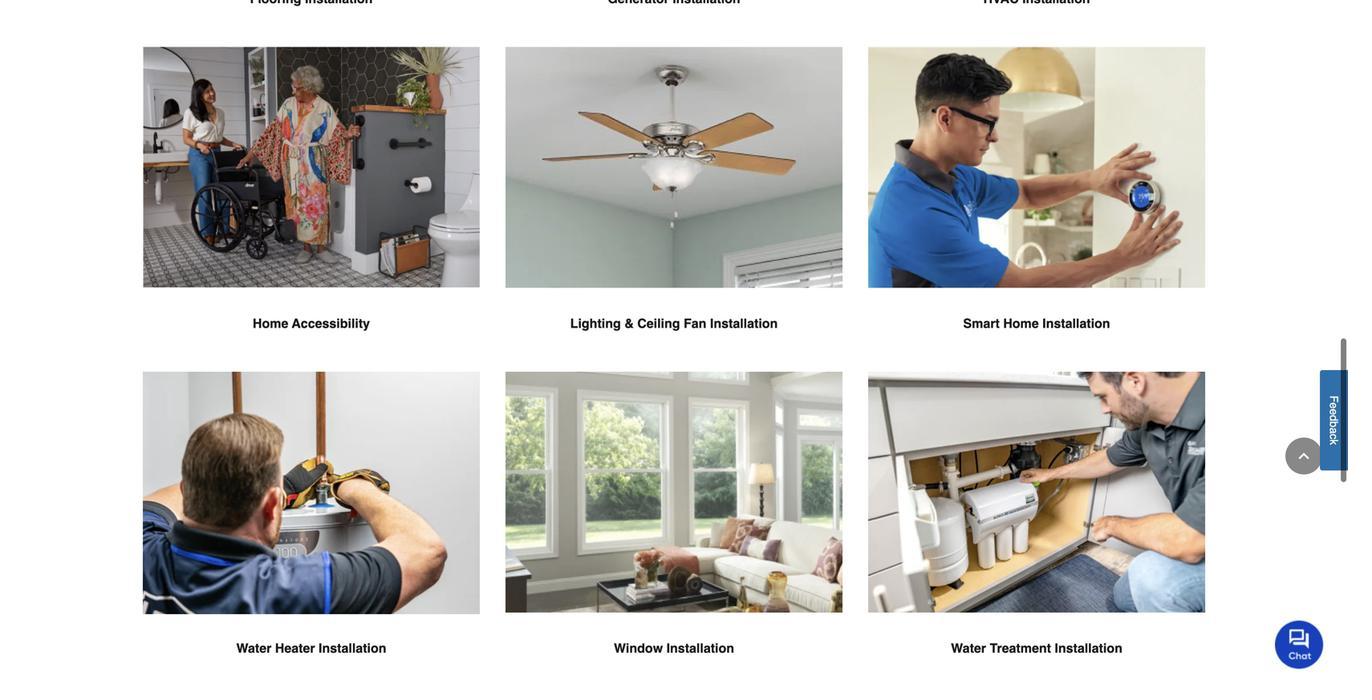 Task type: vqa. For each thing, say whether or not it's contained in the screenshot.
Lighting
yes



Task type: locate. For each thing, give the bounding box(es) containing it.
&
[[625, 316, 634, 331]]

f e e d b a c k
[[1328, 396, 1341, 445]]

e up the b
[[1328, 409, 1341, 415]]

f
[[1328, 396, 1341, 403]]

0 horizontal spatial home
[[253, 316, 289, 331]]

a care worker helping an elderly woman with a wheelchair in a large accessible bathroom. image
[[143, 47, 480, 287]]

2 water from the left
[[952, 641, 987, 655]]

b
[[1328, 421, 1341, 428]]

home accessibility
[[253, 316, 370, 331]]

water
[[236, 641, 272, 655], [952, 641, 987, 655]]

k
[[1328, 439, 1341, 445]]

a set of windows in a living room looking out on a lawn. image
[[506, 372, 843, 612]]

a lowe's professional installer working on a water heater in a garage. image
[[143, 372, 480, 622]]

water heater installation link
[[143, 372, 480, 680]]

a lowe's professional installer setting up a reverse osmosis system under a kitchen sink. image
[[869, 372, 1206, 612]]

water left 'treatment'
[[952, 641, 987, 655]]

lighting & ceiling fan installation link
[[506, 47, 843, 372]]

window
[[614, 641, 663, 655]]

water left heater
[[236, 641, 272, 655]]

window installation link
[[506, 372, 843, 680]]

home accessibility link
[[143, 47, 480, 372]]

chevron up image
[[1297, 448, 1313, 464]]

1 horizontal spatial water
[[952, 641, 987, 655]]

e
[[1328, 403, 1341, 409], [1328, 409, 1341, 415]]

1 water from the left
[[236, 641, 272, 655]]

installation for water heater installation
[[319, 641, 387, 655]]

smart home installation
[[964, 316, 1111, 331]]

installation
[[710, 316, 778, 331], [1043, 316, 1111, 331], [319, 641, 387, 655], [667, 641, 735, 655], [1055, 641, 1123, 655]]

2 e from the top
[[1328, 409, 1341, 415]]

installation for water treatment installation
[[1055, 641, 1123, 655]]

1 horizontal spatial home
[[1004, 316, 1039, 331]]

e up "d"
[[1328, 403, 1341, 409]]

home right smart
[[1004, 316, 1039, 331]]

treatment
[[990, 641, 1052, 655]]

water heater installation
[[236, 641, 387, 655]]

f e e d b a c k button
[[1321, 370, 1349, 471]]

0 horizontal spatial water
[[236, 641, 272, 655]]

home
[[253, 316, 289, 331], [1004, 316, 1039, 331]]

home left accessibility
[[253, 316, 289, 331]]



Task type: describe. For each thing, give the bounding box(es) containing it.
fan
[[684, 316, 707, 331]]

lighting
[[571, 316, 621, 331]]

2 home from the left
[[1004, 316, 1039, 331]]

water treatment installation link
[[869, 372, 1206, 680]]

c
[[1328, 434, 1341, 439]]

water for water heater installation
[[236, 641, 272, 655]]

chat invite button image
[[1276, 620, 1325, 669]]

1 e from the top
[[1328, 403, 1341, 409]]

smart home installation link
[[869, 47, 1206, 372]]

lighting & ceiling fan installation
[[571, 316, 778, 331]]

1 home from the left
[[253, 316, 289, 331]]

window installation
[[614, 641, 735, 655]]

scroll to top element
[[1286, 438, 1323, 475]]

heater
[[275, 641, 315, 655]]

smart
[[964, 316, 1000, 331]]

water for water treatment installation
[[952, 641, 987, 655]]

ceiling
[[638, 316, 680, 331]]

d
[[1328, 415, 1341, 421]]

installation for smart home installation
[[1043, 316, 1111, 331]]

a person adjusting the temperature to 75 degrees on a smart thermostat. image
[[869, 47, 1206, 288]]

a fan with light brown blades and built-in lighting with a frosted shade. image
[[506, 47, 843, 288]]

a
[[1328, 428, 1341, 434]]

accessibility
[[292, 316, 370, 331]]

water treatment installation
[[952, 641, 1123, 655]]



